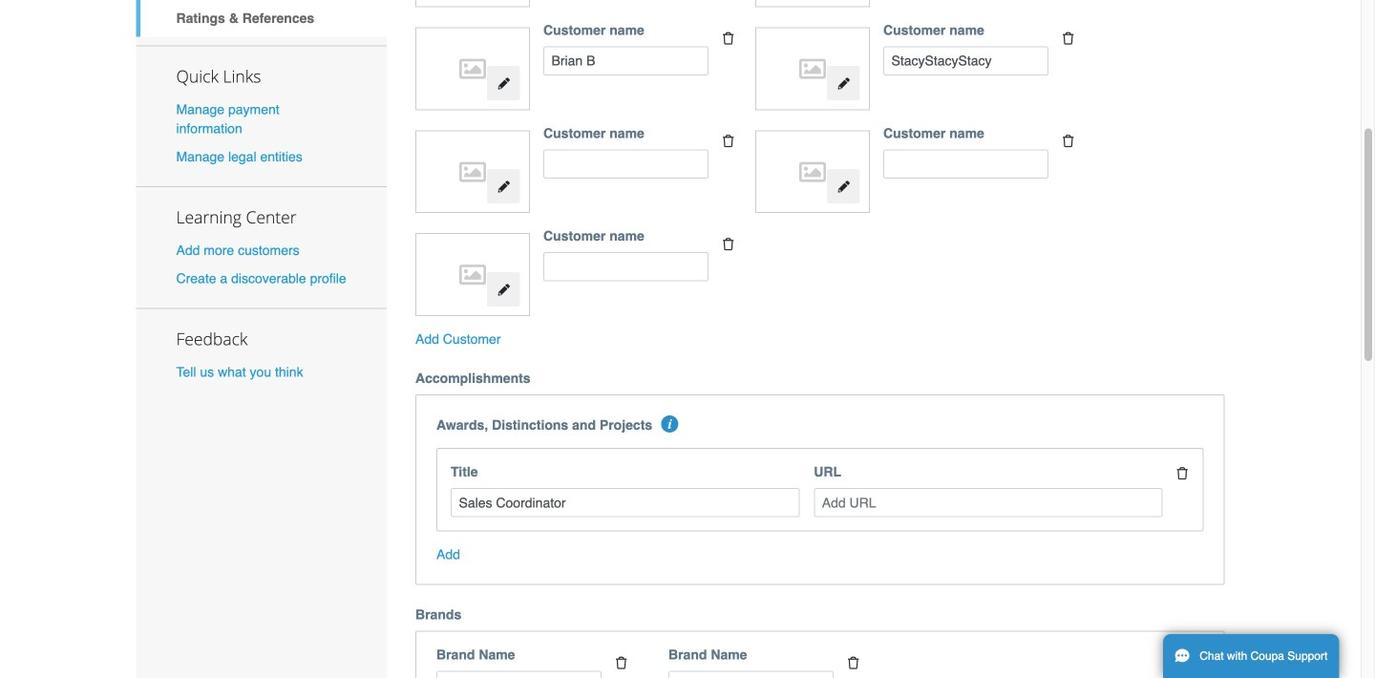 Task type: locate. For each thing, give the bounding box(es) containing it.
None text field
[[544, 149, 709, 179], [544, 252, 709, 282], [437, 671, 602, 678], [544, 149, 709, 179], [544, 252, 709, 282], [437, 671, 602, 678]]

change image image
[[497, 77, 511, 90], [837, 77, 851, 90], [497, 180, 511, 194], [837, 180, 851, 194], [497, 283, 511, 297]]

additional information image
[[662, 416, 679, 433]]

Add URL text field
[[814, 488, 1163, 517]]

logo image
[[425, 37, 520, 100], [766, 37, 861, 100], [425, 140, 520, 203], [766, 140, 861, 203], [425, 243, 520, 306]]

None text field
[[544, 46, 709, 75], [884, 46, 1049, 75], [884, 149, 1049, 179], [669, 671, 834, 678], [544, 46, 709, 75], [884, 46, 1049, 75], [884, 149, 1049, 179], [669, 671, 834, 678]]



Task type: describe. For each thing, give the bounding box(es) containing it.
Add title text field
[[451, 488, 800, 517]]



Task type: vqa. For each thing, say whether or not it's contained in the screenshot.
Add URL text box
yes



